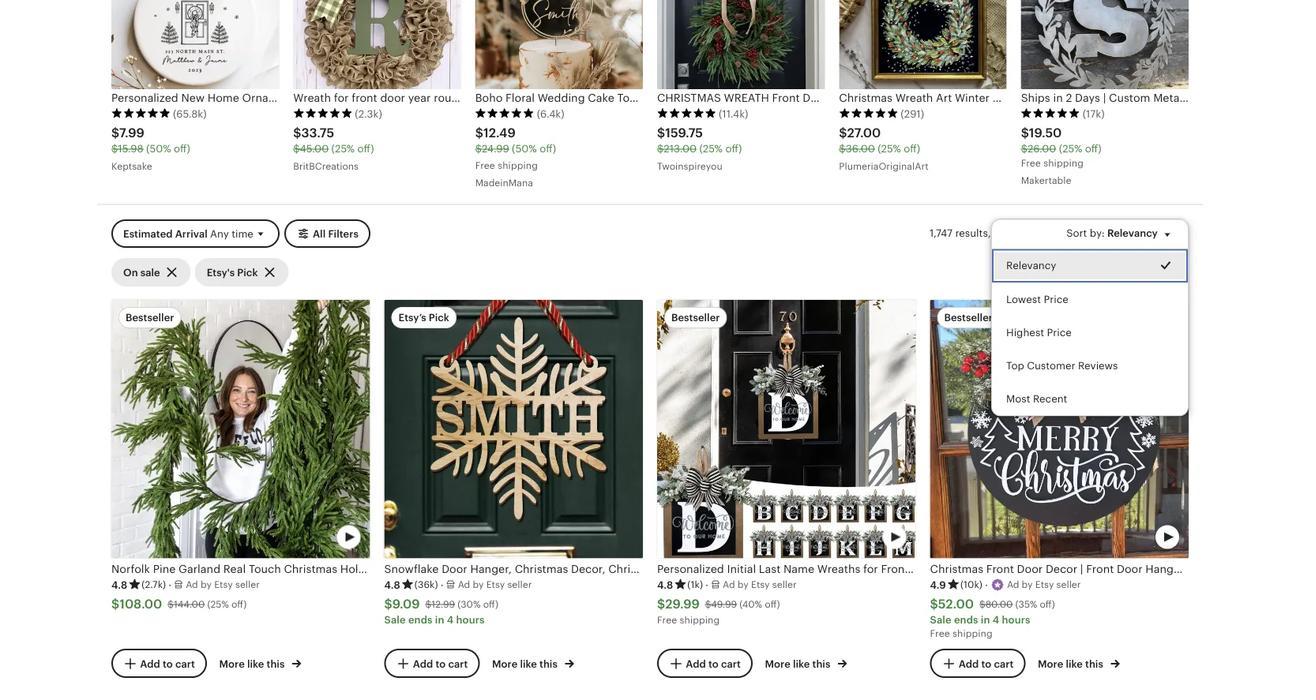 Task type: locate. For each thing, give the bounding box(es) containing it.
1 horizontal spatial (50%
[[512, 143, 537, 155]]

boho floral wedding cake topper with rustic wreath / mr and mrs cake topper / personalized wedding cake topper / monogram toppers -mim image
[[475, 0, 643, 89]]

etsy up (40%
[[751, 580, 770, 591]]

4 for 52.00
[[993, 615, 1000, 627]]

3 more from the left
[[765, 659, 791, 671]]

a up "49.99"
[[723, 580, 730, 591]]

4 more like this from the left
[[1038, 659, 1106, 671]]

1 horizontal spatial |
[[1188, 563, 1191, 576]]

3 add from the left
[[686, 659, 706, 670]]

shipping
[[1044, 158, 1084, 168], [498, 160, 538, 171], [680, 615, 720, 626], [953, 629, 993, 640]]

36.00
[[846, 143, 875, 155]]

ends down 9.09
[[408, 615, 433, 627]]

1 a from the left
[[186, 580, 192, 591]]

off) for 33.75
[[358, 143, 374, 155]]

3 to from the left
[[709, 659, 719, 670]]

· right (10k)
[[985, 579, 988, 591]]

3 a d by etsy seller from the left
[[723, 580, 797, 591]]

1 horizontal spatial ends
[[954, 615, 979, 627]]

cart
[[175, 659, 195, 670], [448, 659, 468, 670], [721, 659, 741, 670], [994, 659, 1014, 670]]

off) inside $ 12.49 $ 24.99 (50% off) free shipping madeinmana
[[540, 143, 556, 155]]

add for 108.00
[[140, 659, 160, 670]]

off) right (35%
[[1040, 600, 1055, 610]]

3 add to cart from the left
[[686, 659, 741, 670]]

hours inside $ 9.09 $ 12.99 (30% off) sale ends in 4 hours
[[456, 615, 485, 627]]

a up (30%
[[458, 580, 465, 591]]

a d by etsy seller
[[186, 580, 260, 591], [458, 580, 532, 591], [723, 580, 797, 591], [1007, 580, 1081, 591]]

shipping inside the $ 52.00 $ 80.00 (35% off) sale ends in 4 hours free shipping
[[953, 629, 993, 640]]

menu containing relevancy
[[992, 219, 1189, 417]]

off) down (65.8k)
[[174, 143, 190, 155]]

0 horizontal spatial front
[[987, 563, 1014, 576]]

hours for 9.09
[[456, 615, 485, 627]]

this for 29.99
[[813, 659, 831, 671]]

5 out of 5 stars image for 159.75
[[657, 108, 717, 119]]

3 add to cart button from the left
[[657, 649, 753, 679]]

in inside $ 9.09 $ 12.99 (30% off) sale ends in 4 hours
[[435, 615, 445, 627]]

seller for 9.09
[[508, 580, 532, 591]]

2 to from the left
[[436, 659, 446, 670]]

sale down 52.00 at bottom right
[[930, 615, 952, 627]]

2 bestseller from the left
[[672, 312, 720, 324]]

sale down 9.09
[[384, 615, 406, 627]]

door left decor
[[1017, 563, 1043, 576]]

pick right etsy's
[[429, 312, 450, 324]]

to down the $ 29.99 $ 49.99 (40% off) free shipping
[[709, 659, 719, 670]]

off) inside the $ 29.99 $ 49.99 (40% off) free shipping
[[765, 600, 780, 610]]

2 sale from the left
[[930, 615, 952, 627]]

1 seller from the left
[[235, 580, 260, 591]]

ends inside $ 9.09 $ 12.99 (30% off) sale ends in 4 hours
[[408, 615, 433, 627]]

4 d from the left
[[1014, 580, 1020, 591]]

hours for 52.00
[[1002, 615, 1031, 627]]

more like this link for 9.09
[[492, 656, 574, 672]]

3 seller from the left
[[773, 580, 797, 591]]

pick
[[237, 266, 258, 278], [429, 312, 450, 324]]

1 horizontal spatial pick
[[429, 312, 450, 324]]

2 5 out of 5 stars image from the left
[[293, 108, 353, 119]]

4 a d by etsy seller from the left
[[1007, 580, 1081, 591]]

a up 80.00
[[1007, 580, 1014, 591]]

1 a d by etsy seller from the left
[[186, 580, 260, 591]]

estimated arrival any time
[[123, 228, 254, 240]]

1 etsy from the left
[[214, 580, 233, 591]]

4.8
[[111, 579, 127, 591], [384, 579, 400, 591], [657, 579, 673, 591]]

1 vertical spatial price
[[1047, 327, 1072, 339]]

christmas wreath front door, holiday wreath pinecones and red berries, holiday decor, front door christmas wreath, christmas decor, cw-002 image
[[657, 0, 825, 89]]

cart for 29.99
[[721, 659, 741, 670]]

1 ends from the left
[[408, 615, 433, 627]]

more
[[219, 659, 245, 671], [492, 659, 518, 671], [765, 659, 791, 671], [1038, 659, 1064, 671]]

4 seller from the left
[[1057, 580, 1081, 591]]

4.8 up 9.09
[[384, 579, 400, 591]]

3 more like this from the left
[[765, 659, 833, 671]]

cart for 108.00
[[175, 659, 195, 670]]

4 like from the left
[[1066, 659, 1083, 671]]

shipping up 'madeinmana'
[[498, 160, 538, 171]]

add to cart button down $ 9.09 $ 12.99 (30% off) sale ends in 4 hours
[[384, 649, 480, 679]]

1 this from the left
[[267, 659, 285, 671]]

d up "49.99"
[[729, 580, 735, 591]]

3 4.8 from the left
[[657, 579, 673, 591]]

1 · from the left
[[168, 579, 172, 591]]

4
[[447, 615, 454, 627], [993, 615, 1000, 627]]

relevancy right by:
[[1108, 228, 1158, 240]]

shipping for 19.50
[[1044, 158, 1084, 168]]

1 bestseller from the left
[[126, 312, 174, 324]]

shipping down 29.99 at the right
[[680, 615, 720, 626]]

price
[[1044, 294, 1069, 305], [1047, 327, 1072, 339]]

relevancy inside menu
[[1007, 260, 1057, 272]]

$ 7.99 $ 15.98 (50% off) keptsake
[[111, 126, 190, 172]]

3 by from the left
[[738, 580, 749, 591]]

free down 52.00 at bottom right
[[930, 629, 950, 640]]

christmas wreath art winter art print red berries art from original oil painting christmas wall art decor snow artwork farmhouse wall art image
[[839, 0, 1007, 89]]

d up (35%
[[1014, 580, 1020, 591]]

(50% inside the $ 7.99 $ 15.98 (50% off) keptsake
[[146, 143, 171, 155]]

madeinmana
[[475, 178, 533, 188]]

by up (35%
[[1022, 580, 1033, 591]]

hours inside the $ 52.00 $ 80.00 (35% off) sale ends in 4 hours free shipping
[[1002, 615, 1031, 627]]

1 4.8 from the left
[[111, 579, 127, 591]]

4 a from the left
[[1007, 580, 1014, 591]]

more for 52.00
[[1038, 659, 1064, 671]]

4 down 12.99
[[447, 615, 454, 627]]

(25% up twoinspireyou
[[700, 143, 723, 155]]

front up 80.00
[[987, 563, 1014, 576]]

free inside the $ 29.99 $ 49.99 (40% off) free shipping
[[657, 615, 677, 626]]

hanger right "wood"
[[1256, 563, 1295, 576]]

108.00
[[119, 598, 162, 612]]

2 | from the left
[[1188, 563, 1191, 576]]

free
[[1021, 158, 1041, 168], [475, 160, 495, 171], [657, 615, 677, 626], [930, 629, 950, 640]]

shipping down 52.00 at bottom right
[[953, 629, 993, 640]]

$ right 108.00
[[168, 600, 174, 610]]

add to cart down $ 108.00 $ 144.00 (25% off)
[[140, 659, 195, 670]]

1 4 from the left
[[447, 615, 454, 627]]

3 a from the left
[[723, 580, 730, 591]]

a d by etsy seller for 52.00
[[1007, 580, 1081, 591]]

this for 52.00
[[1086, 659, 1104, 671]]

1 hanger from the left
[[1146, 563, 1185, 576]]

bestseller for 52.00
[[945, 312, 993, 324]]

by up (40%
[[738, 580, 749, 591]]

a d by etsy seller up (30%
[[458, 580, 532, 591]]

1 horizontal spatial in
[[981, 615, 991, 627]]

1 horizontal spatial 4
[[993, 615, 1000, 627]]

2 4 from the left
[[993, 615, 1000, 627]]

d for 52.00
[[1014, 580, 1020, 591]]

5 out of 5 stars image for 19.50
[[1021, 108, 1081, 119]]

seller
[[235, 580, 260, 591], [508, 580, 532, 591], [773, 580, 797, 591], [1057, 580, 1081, 591]]

sale for 52.00
[[930, 615, 952, 627]]

add to cart button down the $ 29.99 $ 49.99 (40% off) free shipping
[[657, 649, 753, 679]]

1 horizontal spatial product video element
[[657, 300, 916, 559]]

3 5 out of 5 stars image from the left
[[475, 108, 535, 119]]

0 horizontal spatial pick
[[237, 266, 258, 278]]

a for 52.00
[[1007, 580, 1014, 591]]

lowest price link
[[992, 283, 1188, 316]]

4 this from the left
[[1086, 659, 1104, 671]]

(25% inside the $ 33.75 $ 45.00 (25% off) britbcreations
[[332, 143, 355, 155]]

off) inside the $ 52.00 $ 80.00 (35% off) sale ends in 4 hours free shipping
[[1040, 600, 1055, 610]]

4.8 for 108.00
[[111, 579, 127, 591]]

1 front from the left
[[987, 563, 1014, 576]]

more for 29.99
[[765, 659, 791, 671]]

ends inside the $ 52.00 $ 80.00 (35% off) sale ends in 4 hours free shipping
[[954, 615, 979, 627]]

3 more like this link from the left
[[765, 656, 847, 672]]

2 more like this from the left
[[492, 659, 560, 671]]

free inside $ 12.49 $ 24.99 (50% off) free shipping madeinmana
[[475, 160, 495, 171]]

2 horizontal spatial product video element
[[930, 300, 1189, 559]]

52.00
[[938, 598, 974, 612]]

door
[[1017, 563, 1043, 576], [1117, 563, 1143, 576], [1227, 563, 1253, 576]]

shipping inside $ 19.50 $ 26.00 (25% off) free shipping makertable
[[1044, 158, 1084, 168]]

26.00
[[1028, 143, 1057, 155]]

norfolk pine garland real touch christmas holiday front door garland large long stairs banister garland table runner outside garland image
[[111, 300, 370, 559]]

2 add to cart button from the left
[[384, 649, 480, 679]]

free down 26.00
[[1021, 158, 1041, 168]]

ends down 52.00 at bottom right
[[954, 615, 979, 627]]

off) for 19.50
[[1085, 143, 1102, 155]]

ends
[[408, 615, 433, 627], [954, 615, 979, 627]]

a for 9.09
[[458, 580, 465, 591]]

7.99
[[119, 126, 144, 140]]

2 horizontal spatial 4.8
[[657, 579, 673, 591]]

ads
[[1017, 228, 1035, 240]]

christmas front door decor | front door hanger | wood door hanger |
[[930, 563, 1301, 576]]

(36k)
[[415, 580, 438, 591]]

2 etsy from the left
[[486, 580, 505, 591]]

2 ends from the left
[[954, 615, 979, 627]]

add down the $ 52.00 $ 80.00 (35% off) sale ends in 4 hours free shipping
[[959, 659, 979, 670]]

$ inside $ 108.00 $ 144.00 (25% off)
[[168, 600, 174, 610]]

1 horizontal spatial hours
[[1002, 615, 1031, 627]]

in down 12.99
[[435, 615, 445, 627]]

1,747 results, with ads
[[930, 228, 1035, 240]]

4 add to cart from the left
[[959, 659, 1014, 670]]

add to cart for 108.00
[[140, 659, 195, 670]]

off) right (30%
[[483, 600, 499, 610]]

1 like from the left
[[247, 659, 264, 671]]

add to cart button
[[111, 649, 207, 679], [384, 649, 480, 679], [657, 649, 753, 679], [930, 649, 1026, 679]]

4 inside the $ 52.00 $ 80.00 (35% off) sale ends in 4 hours free shipping
[[993, 615, 1000, 627]]

off) for 29.99
[[765, 600, 780, 610]]

5 5 out of 5 stars image from the left
[[839, 108, 899, 119]]

1 more like this link from the left
[[219, 656, 301, 672]]

2 add from the left
[[413, 659, 433, 670]]

off)
[[174, 143, 190, 155], [358, 143, 374, 155], [540, 143, 556, 155], [726, 143, 742, 155], [904, 143, 921, 155], [1085, 143, 1102, 155], [231, 600, 247, 610], [483, 600, 499, 610], [765, 600, 780, 610], [1040, 600, 1055, 610]]

1 horizontal spatial front
[[1087, 563, 1114, 576]]

top
[[1007, 360, 1025, 372]]

2 more from the left
[[492, 659, 518, 671]]

add down 108.00
[[140, 659, 160, 670]]

2 (50% from the left
[[512, 143, 537, 155]]

add to cart for 9.09
[[413, 659, 468, 670]]

(50% right 15.98
[[146, 143, 171, 155]]

1 5 out of 5 stars image from the left
[[111, 108, 171, 119]]

lowest
[[1007, 294, 1041, 305]]

etsy down decor
[[1036, 580, 1054, 591]]

2 horizontal spatial bestseller
[[945, 312, 993, 324]]

on sale link
[[111, 258, 191, 287]]

1 vertical spatial relevancy
[[1007, 260, 1057, 272]]

3 etsy from the left
[[751, 580, 770, 591]]

$ up makertable
[[1021, 143, 1028, 155]]

4 inside $ 9.09 $ 12.99 (30% off) sale ends in 4 hours
[[447, 615, 454, 627]]

3 cart from the left
[[721, 659, 741, 670]]

· right (1k)
[[706, 579, 709, 591]]

(50% for 7.99
[[146, 143, 171, 155]]

(25% inside $ 159.75 $ 213.00 (25% off) twoinspireyou
[[700, 143, 723, 155]]

1 sale from the left
[[384, 615, 406, 627]]

2 d from the left
[[464, 580, 470, 591]]

more like this for 29.99
[[765, 659, 833, 671]]

like for 52.00
[[1066, 659, 1083, 671]]

1 add to cart button from the left
[[111, 649, 207, 679]]

off) down the (6.4k) in the left of the page
[[540, 143, 556, 155]]

off) inside the $ 7.99 $ 15.98 (50% off) keptsake
[[174, 143, 190, 155]]

(25% up plumeriaoriginalart
[[878, 143, 901, 155]]

$ down (10k)
[[980, 600, 986, 610]]

0 vertical spatial pick
[[237, 266, 258, 278]]

(25% up the britbcreations
[[332, 143, 355, 155]]

5 out of 5 stars image for 7.99
[[111, 108, 171, 119]]

2 hours from the left
[[1002, 615, 1031, 627]]

1 horizontal spatial hanger
[[1256, 563, 1295, 576]]

a d by etsy seller up (40%
[[723, 580, 797, 591]]

to down $ 9.09 $ 12.99 (30% off) sale ends in 4 hours
[[436, 659, 446, 670]]

free for 29.99
[[657, 615, 677, 626]]

etsy
[[214, 580, 233, 591], [486, 580, 505, 591], [751, 580, 770, 591], [1036, 580, 1054, 591]]

0 horizontal spatial ends
[[408, 615, 433, 627]]

· for 52.00
[[985, 579, 988, 591]]

4 5 out of 5 stars image from the left
[[657, 108, 717, 119]]

0 horizontal spatial |
[[1081, 563, 1084, 576]]

3 like from the left
[[793, 659, 810, 671]]

4 to from the left
[[982, 659, 992, 670]]

4 add from the left
[[959, 659, 979, 670]]

$ 19.50 $ 26.00 (25% off) free shipping makertable
[[1021, 126, 1102, 186]]

$ up 45.00
[[293, 126, 301, 140]]

free inside $ 19.50 $ 26.00 (25% off) free shipping makertable
[[1021, 158, 1041, 168]]

(25% for 159.75
[[700, 143, 723, 155]]

2 horizontal spatial |
[[1298, 563, 1301, 576]]

add for 9.09
[[413, 659, 433, 670]]

27.00
[[847, 126, 881, 140]]

add to cart down $ 9.09 $ 12.99 (30% off) sale ends in 4 hours
[[413, 659, 468, 670]]

1 by from the left
[[201, 580, 212, 591]]

add to cart for 29.99
[[686, 659, 741, 670]]

sale inside $ 9.09 $ 12.99 (30% off) sale ends in 4 hours
[[384, 615, 406, 627]]

2 cart from the left
[[448, 659, 468, 670]]

2 more like this link from the left
[[492, 656, 574, 672]]

etsy up $ 108.00 $ 144.00 (25% off)
[[214, 580, 233, 591]]

· for 108.00
[[168, 579, 172, 591]]

4 more from the left
[[1038, 659, 1064, 671]]

4 down 80.00
[[993, 615, 1000, 627]]

reviews
[[1079, 360, 1118, 372]]

0 horizontal spatial product video element
[[111, 300, 370, 559]]

in down 80.00
[[981, 615, 991, 627]]

more like this for 52.00
[[1038, 659, 1106, 671]]

0 horizontal spatial door
[[1017, 563, 1043, 576]]

4 etsy from the left
[[1036, 580, 1054, 591]]

by for 9.09
[[473, 580, 484, 591]]

4 more like this link from the left
[[1038, 656, 1120, 672]]

(35%
[[1016, 600, 1038, 610]]

1 add to cart from the left
[[140, 659, 195, 670]]

hours down (30%
[[456, 615, 485, 627]]

1 vertical spatial pick
[[429, 312, 450, 324]]

0 horizontal spatial (50%
[[146, 143, 171, 155]]

product video element for 108.00
[[111, 300, 370, 559]]

$
[[111, 126, 119, 140], [293, 126, 301, 140], [475, 126, 483, 140], [657, 126, 665, 140], [839, 126, 847, 140], [1021, 126, 1029, 140], [111, 143, 118, 155], [293, 143, 300, 155], [475, 143, 482, 155], [657, 143, 664, 155], [839, 143, 846, 155], [1021, 143, 1028, 155], [111, 598, 119, 612], [384, 598, 392, 612], [657, 598, 665, 612], [930, 598, 938, 612], [168, 600, 174, 610], [426, 600, 432, 610], [705, 600, 711, 610], [980, 600, 986, 610]]

a for 108.00
[[186, 580, 192, 591]]

5 out of 5 stars image for 33.75
[[293, 108, 353, 119]]

2 add to cart from the left
[[413, 659, 468, 670]]

(50% for 12.49
[[512, 143, 537, 155]]

more like this
[[219, 659, 287, 671], [492, 659, 560, 671], [765, 659, 833, 671], [1038, 659, 1106, 671]]

add to cart button down 108.00
[[111, 649, 207, 679]]

33.75
[[301, 126, 334, 140]]

free inside the $ 52.00 $ 80.00 (35% off) sale ends in 4 hours free shipping
[[930, 629, 950, 640]]

off) inside $ 108.00 $ 144.00 (25% off)
[[231, 600, 247, 610]]

off) inside $ 159.75 $ 213.00 (25% off) twoinspireyou
[[726, 143, 742, 155]]

0 vertical spatial price
[[1044, 294, 1069, 305]]

a d by etsy seller up 144.00
[[186, 580, 260, 591]]

4 by from the left
[[1022, 580, 1033, 591]]

off) down (2.3k)
[[358, 143, 374, 155]]

1 hours from the left
[[456, 615, 485, 627]]

off) for 159.75
[[726, 143, 742, 155]]

2 in from the left
[[981, 615, 991, 627]]

0 horizontal spatial 4.8
[[111, 579, 127, 591]]

hanger left "wood"
[[1146, 563, 1185, 576]]

2 a d by etsy seller from the left
[[458, 580, 532, 591]]

1 product video element from the left
[[111, 300, 370, 559]]

(25% inside $ 27.00 $ 36.00 (25% off) plumeriaoriginalart
[[878, 143, 901, 155]]

4 add to cart button from the left
[[930, 649, 1026, 679]]

5 out of 5 stars image up 7.99
[[111, 108, 171, 119]]

5 out of 5 stars image up 27.00
[[839, 108, 899, 119]]

free down 29.99 at the right
[[657, 615, 677, 626]]

by up 144.00
[[201, 580, 212, 591]]

off) for 27.00
[[904, 143, 921, 155]]

seller for 52.00
[[1057, 580, 1081, 591]]

d
[[192, 580, 198, 591], [464, 580, 470, 591], [729, 580, 735, 591], [1014, 580, 1020, 591]]

0 vertical spatial relevancy
[[1108, 228, 1158, 240]]

cart down 144.00
[[175, 659, 195, 670]]

product video element
[[111, 300, 370, 559], [657, 300, 916, 559], [930, 300, 1189, 559]]

sale inside the $ 52.00 $ 80.00 (35% off) sale ends in 4 hours free shipping
[[930, 615, 952, 627]]

relevancy down ads
[[1007, 260, 1057, 272]]

0 horizontal spatial 4
[[447, 615, 454, 627]]

d for 29.99
[[729, 580, 735, 591]]

more for 108.00
[[219, 659, 245, 671]]

free for 12.49
[[475, 160, 495, 171]]

1 add from the left
[[140, 659, 160, 670]]

2 horizontal spatial door
[[1227, 563, 1253, 576]]

relevancy
[[1108, 228, 1158, 240], [1007, 260, 1057, 272]]

time
[[232, 228, 254, 240]]

price for highest price
[[1047, 327, 1072, 339]]

1 horizontal spatial bestseller
[[672, 312, 720, 324]]

(25%
[[332, 143, 355, 155], [700, 143, 723, 155], [878, 143, 901, 155], [1059, 143, 1083, 155], [207, 600, 229, 610]]

$ right 29.99 at the right
[[705, 600, 711, 610]]

snowflake door hanger, christmas decor, christmas decorations, holiday decor, farmhouse christmas, rustic christmas, holiday door hanger image
[[384, 300, 643, 559]]

wreath for front door year round, burlap wreath with initial, personalized gift, for fall, farmhouse, housewarming wedding, outdoor decor image
[[293, 0, 461, 89]]

add down $ 9.09 $ 12.99 (30% off) sale ends in 4 hours
[[413, 659, 433, 670]]

0 horizontal spatial sale
[[384, 615, 406, 627]]

$ up 26.00
[[1021, 126, 1029, 140]]

0 horizontal spatial hours
[[456, 615, 485, 627]]

relevancy link
[[992, 250, 1188, 283]]

add down the $ 29.99 $ 49.99 (40% off) free shipping
[[686, 659, 706, 670]]

shipping inside $ 12.49 $ 24.99 (50% off) free shipping madeinmana
[[498, 160, 538, 171]]

etsy's
[[399, 312, 426, 324]]

5 out of 5 stars image up 19.50
[[1021, 108, 1081, 119]]

shipping up makertable
[[1044, 158, 1084, 168]]

off) inside $ 9.09 $ 12.99 (30% off) sale ends in 4 hours
[[483, 600, 499, 610]]

(25% right 26.00
[[1059, 143, 1083, 155]]

2 a from the left
[[458, 580, 465, 591]]

2 seller from the left
[[508, 580, 532, 591]]

in inside the $ 52.00 $ 80.00 (35% off) sale ends in 4 hours free shipping
[[981, 615, 991, 627]]

1 to from the left
[[163, 659, 173, 670]]

$ up plumeriaoriginalart
[[839, 143, 846, 155]]

by
[[201, 580, 212, 591], [473, 580, 484, 591], [738, 580, 749, 591], [1022, 580, 1033, 591]]

(25% inside $ 19.50 $ 26.00 (25% off) free shipping makertable
[[1059, 143, 1083, 155]]

1 in from the left
[[435, 615, 445, 627]]

2 · from the left
[[441, 579, 444, 591]]

free for 19.50
[[1021, 158, 1041, 168]]

hanger
[[1146, 563, 1185, 576], [1256, 563, 1295, 576]]

5 out of 5 stars image for 27.00
[[839, 108, 899, 119]]

cart down the $ 52.00 $ 80.00 (35% off) sale ends in 4 hours free shipping
[[994, 659, 1014, 670]]

a d by etsy seller for 9.09
[[458, 580, 532, 591]]

to down $ 108.00 $ 144.00 (25% off)
[[163, 659, 173, 670]]

bestseller
[[126, 312, 174, 324], [672, 312, 720, 324], [945, 312, 993, 324]]

0 horizontal spatial bestseller
[[126, 312, 174, 324]]

off) inside $ 27.00 $ 36.00 (25% off) plumeriaoriginalart
[[904, 143, 921, 155]]

1 more from the left
[[219, 659, 245, 671]]

top customer reviews
[[1007, 360, 1118, 372]]

3 d from the left
[[729, 580, 735, 591]]

213.00
[[664, 143, 697, 155]]

menu
[[992, 219, 1189, 417]]

(50% right 24.99
[[512, 143, 537, 155]]

5 out of 5 stars image up 12.49
[[475, 108, 535, 119]]

this
[[267, 659, 285, 671], [540, 659, 558, 671], [813, 659, 831, 671], [1086, 659, 1104, 671]]

front right decor
[[1087, 563, 1114, 576]]

$ up 36.00
[[839, 126, 847, 140]]

hours down (35%
[[1002, 615, 1031, 627]]

24.99
[[482, 143, 509, 155]]

3 product video element from the left
[[930, 300, 1189, 559]]

4 for 9.09
[[447, 615, 454, 627]]

1 horizontal spatial 4.8
[[384, 579, 400, 591]]

(25% inside $ 108.00 $ 144.00 (25% off)
[[207, 600, 229, 610]]

4 cart from the left
[[994, 659, 1014, 670]]

ends for 52.00
[[954, 615, 979, 627]]

1 horizontal spatial sale
[[930, 615, 952, 627]]

add to cart down the $ 29.99 $ 49.99 (40% off) free shipping
[[686, 659, 741, 670]]

a d by etsy seller down decor
[[1007, 580, 1081, 591]]

christmas front door decor | front door hanger | wood door hanger | christmas wreath image
[[930, 300, 1189, 559]]

add to cart button down the $ 52.00 $ 80.00 (35% off) sale ends in 4 hours free shipping
[[930, 649, 1026, 679]]

159.75
[[665, 126, 703, 140]]

5 out of 5 stars image up 159.75
[[657, 108, 717, 119]]

off) inside the $ 33.75 $ 45.00 (25% off) britbcreations
[[358, 143, 374, 155]]

in
[[435, 615, 445, 627], [981, 615, 991, 627]]

$ down 4.9
[[930, 598, 938, 612]]

(50% inside $ 12.49 $ 24.99 (50% off) free shipping madeinmana
[[512, 143, 537, 155]]

more like this link for 29.99
[[765, 656, 847, 672]]

1 horizontal spatial door
[[1117, 563, 1143, 576]]

door right decor
[[1117, 563, 1143, 576]]

4 · from the left
[[985, 579, 988, 591]]

1 more like this from the left
[[219, 659, 287, 671]]

12.99
[[432, 600, 455, 610]]

front
[[987, 563, 1014, 576], [1087, 563, 1114, 576]]

4.8 up 108.00
[[111, 579, 127, 591]]

0 horizontal spatial in
[[435, 615, 445, 627]]

1 (50% from the left
[[146, 143, 171, 155]]

(50%
[[146, 143, 171, 155], [512, 143, 537, 155]]

more like this link for 108.00
[[219, 656, 301, 672]]

0 horizontal spatial relevancy
[[1007, 260, 1057, 272]]

to for 9.09
[[436, 659, 446, 670]]

2 this from the left
[[540, 659, 558, 671]]

5 out of 5 stars image up 33.75
[[293, 108, 353, 119]]

add to cart button for 9.09
[[384, 649, 480, 679]]

12.49
[[483, 126, 516, 140]]

1 cart from the left
[[175, 659, 195, 670]]

1 d from the left
[[192, 580, 198, 591]]

$ up the britbcreations
[[293, 143, 300, 155]]

by:
[[1090, 228, 1105, 240]]

49.99
[[711, 600, 737, 610]]

(11.4k)
[[719, 108, 749, 120]]

off) inside $ 19.50 $ 26.00 (25% off) free shipping makertable
[[1085, 143, 1102, 155]]

5 out of 5 stars image
[[111, 108, 171, 119], [293, 108, 353, 119], [475, 108, 535, 119], [657, 108, 717, 119], [839, 108, 899, 119], [1021, 108, 1081, 119]]

a d by etsy seller for 108.00
[[186, 580, 260, 591]]

$ 108.00 $ 144.00 (25% off)
[[111, 598, 247, 612]]

product video element for 52.00
[[930, 300, 1189, 559]]

sale
[[140, 266, 160, 278]]

2 by from the left
[[473, 580, 484, 591]]

(17k)
[[1083, 108, 1105, 120]]

like for 29.99
[[793, 659, 810, 671]]

(25% right 144.00
[[207, 600, 229, 610]]

0 horizontal spatial hanger
[[1146, 563, 1185, 576]]

6 5 out of 5 stars image from the left
[[1021, 108, 1081, 119]]

9.09
[[392, 598, 420, 612]]

off) down (17k)
[[1085, 143, 1102, 155]]

to down the $ 52.00 $ 80.00 (35% off) sale ends in 4 hours free shipping
[[982, 659, 992, 670]]

more like this link
[[219, 656, 301, 672], [492, 656, 574, 672], [765, 656, 847, 672], [1038, 656, 1120, 672]]

shipping inside the $ 29.99 $ 49.99 (40% off) free shipping
[[680, 615, 720, 626]]

2 front from the left
[[1087, 563, 1114, 576]]

2 4.8 from the left
[[384, 579, 400, 591]]

· for 29.99
[[706, 579, 709, 591]]



Task type: vqa. For each thing, say whether or not it's contained in the screenshot.
third 'a' from left
yes



Task type: describe. For each thing, give the bounding box(es) containing it.
80.00
[[986, 600, 1013, 610]]

arrival
[[175, 228, 208, 240]]

cart for 9.09
[[448, 659, 468, 670]]

customer
[[1027, 360, 1076, 372]]

3 door from the left
[[1227, 563, 1253, 576]]

$ up 'madeinmana'
[[475, 143, 482, 155]]

most
[[1007, 394, 1031, 405]]

2 door from the left
[[1117, 563, 1143, 576]]

$ 12.49 $ 24.99 (50% off) free shipping madeinmana
[[475, 126, 556, 188]]

pick for etsy's pick
[[429, 312, 450, 324]]

1 | from the left
[[1081, 563, 1084, 576]]

christmas
[[930, 563, 984, 576]]

add for 29.99
[[686, 659, 706, 670]]

personalized new home ornament - new home christmas ornament - wreath new house ornament image
[[111, 0, 279, 89]]

sort by: relevancy
[[1067, 228, 1158, 240]]

most recent
[[1007, 394, 1068, 405]]

4.9
[[930, 579, 947, 591]]

29.99
[[665, 598, 700, 612]]

a d by etsy seller for 29.99
[[723, 580, 797, 591]]

$ 9.09 $ 12.99 (30% off) sale ends in 4 hours
[[384, 598, 499, 627]]

144.00
[[174, 600, 205, 610]]

britbcreations
[[293, 161, 359, 172]]

personalized initial last name wreaths for front door - 26 letter garland surname welcome sign house garland - 12 inches new home gifts image
[[657, 300, 916, 559]]

decor
[[1046, 563, 1078, 576]]

$ left "49.99"
[[657, 598, 665, 612]]

off) for 7.99
[[174, 143, 190, 155]]

price for lowest price
[[1044, 294, 1069, 305]]

etsy for 9.09
[[486, 580, 505, 591]]

to for 29.99
[[709, 659, 719, 670]]

$ 33.75 $ 45.00 (25% off) britbcreations
[[293, 126, 374, 172]]

on
[[123, 266, 138, 278]]

all
[[313, 228, 326, 240]]

d for 108.00
[[192, 580, 198, 591]]

like for 9.09
[[520, 659, 537, 671]]

$ 27.00 $ 36.00 (25% off) plumeriaoriginalart
[[839, 126, 929, 172]]

(10k)
[[961, 580, 983, 591]]

all filters button
[[284, 220, 370, 248]]

etsy's pick
[[207, 266, 258, 278]]

add to cart button for 52.00
[[930, 649, 1026, 679]]

cart for 52.00
[[994, 659, 1014, 670]]

sort
[[1067, 228, 1088, 240]]

this for 9.09
[[540, 659, 558, 671]]

seller for 108.00
[[235, 580, 260, 591]]

(65.8k)
[[173, 108, 207, 120]]

more for 9.09
[[492, 659, 518, 671]]

filters
[[328, 228, 359, 240]]

4.8 for 9.09
[[384, 579, 400, 591]]

bestseller for 29.99
[[672, 312, 720, 324]]

in for 9.09
[[435, 615, 445, 627]]

(25% for 27.00
[[878, 143, 901, 155]]

etsy for 52.00
[[1036, 580, 1054, 591]]

$ left 12.99
[[384, 598, 392, 612]]

add to cart button for 29.99
[[657, 649, 753, 679]]

wood
[[1194, 563, 1224, 576]]

add for 52.00
[[959, 659, 979, 670]]

to for 52.00
[[982, 659, 992, 670]]

5 out of 5 stars image for 12.49
[[475, 108, 535, 119]]

twoinspireyou
[[657, 161, 723, 172]]

1 horizontal spatial relevancy
[[1108, 228, 1158, 240]]

1,747
[[930, 228, 953, 240]]

$ 159.75 $ 213.00 (25% off) twoinspireyou
[[657, 126, 742, 172]]

results,
[[956, 228, 991, 240]]

(2.7k)
[[142, 580, 166, 591]]

off) for 108.00
[[231, 600, 247, 610]]

(291)
[[901, 108, 925, 120]]

· for 9.09
[[441, 579, 444, 591]]

$ up 213.00
[[657, 126, 665, 140]]

(40%
[[740, 600, 763, 610]]

(2.3k)
[[355, 108, 382, 120]]

seller for 29.99
[[773, 580, 797, 591]]

on sale
[[123, 266, 160, 278]]

$ 52.00 $ 80.00 (35% off) sale ends in 4 hours free shipping
[[930, 598, 1055, 640]]

lowest price
[[1007, 294, 1069, 305]]

with
[[993, 228, 1014, 240]]

1 door from the left
[[1017, 563, 1043, 576]]

estimated
[[123, 228, 173, 240]]

19.50
[[1029, 126, 1062, 140]]

$ 29.99 $ 49.99 (40% off) free shipping
[[657, 598, 780, 626]]

top customer reviews link
[[992, 350, 1188, 383]]

off) for 9.09
[[483, 600, 499, 610]]

keptsake
[[111, 161, 152, 172]]

ships in 2 days | custom metal monogram holly wreath - initial letter front door hanger - custom metal monogram - wall art - home gifts image
[[1021, 0, 1189, 89]]

etsy for 29.99
[[751, 580, 770, 591]]

highest price link
[[992, 316, 1188, 350]]

a for 29.99
[[723, 580, 730, 591]]

pick for etsy's pick
[[237, 266, 258, 278]]

etsy's pick
[[399, 312, 450, 324]]

$ down (36k)
[[426, 600, 432, 610]]

most recent link
[[992, 383, 1188, 416]]

off) for 52.00
[[1040, 600, 1055, 610]]

45.00
[[300, 143, 329, 155]]

sale for 9.09
[[384, 615, 406, 627]]

etsy for 108.00
[[214, 580, 233, 591]]

shipping for 12.49
[[498, 160, 538, 171]]

recent
[[1033, 394, 1068, 405]]

etsy's pick link
[[195, 258, 289, 287]]

product video element for 29.99
[[657, 300, 916, 559]]

by for 108.00
[[201, 580, 212, 591]]

highest
[[1007, 327, 1045, 339]]

to for 108.00
[[163, 659, 173, 670]]

like for 108.00
[[247, 659, 264, 671]]

$ up 15.98
[[111, 126, 119, 140]]

(6.4k)
[[537, 108, 565, 120]]

makertable
[[1021, 175, 1072, 186]]

$ up keptsake on the left top of the page
[[111, 143, 118, 155]]

2 hanger from the left
[[1256, 563, 1295, 576]]

(25% for 33.75
[[332, 143, 355, 155]]

ends for 9.09
[[408, 615, 433, 627]]

add to cart for 52.00
[[959, 659, 1014, 670]]

$ up twoinspireyou
[[657, 143, 664, 155]]

etsy's
[[207, 266, 235, 278]]

d for 9.09
[[464, 580, 470, 591]]

more like this link for 52.00
[[1038, 656, 1120, 672]]

plumeriaoriginalart
[[839, 161, 929, 172]]

bestseller for 108.00
[[126, 312, 174, 324]]

in for 52.00
[[981, 615, 991, 627]]

$ left 144.00
[[111, 598, 119, 612]]

shipping for 29.99
[[680, 615, 720, 626]]

all filters
[[313, 228, 359, 240]]

any
[[210, 228, 229, 240]]

15.98
[[118, 143, 143, 155]]

highest price
[[1007, 327, 1072, 339]]

more like this for 108.00
[[219, 659, 287, 671]]

3 | from the left
[[1298, 563, 1301, 576]]

$ up 24.99
[[475, 126, 483, 140]]

by for 29.99
[[738, 580, 749, 591]]

off) for 12.49
[[540, 143, 556, 155]]

by for 52.00
[[1022, 580, 1033, 591]]

(30%
[[458, 600, 481, 610]]

more like this for 9.09
[[492, 659, 560, 671]]

(1k)
[[688, 580, 703, 591]]



